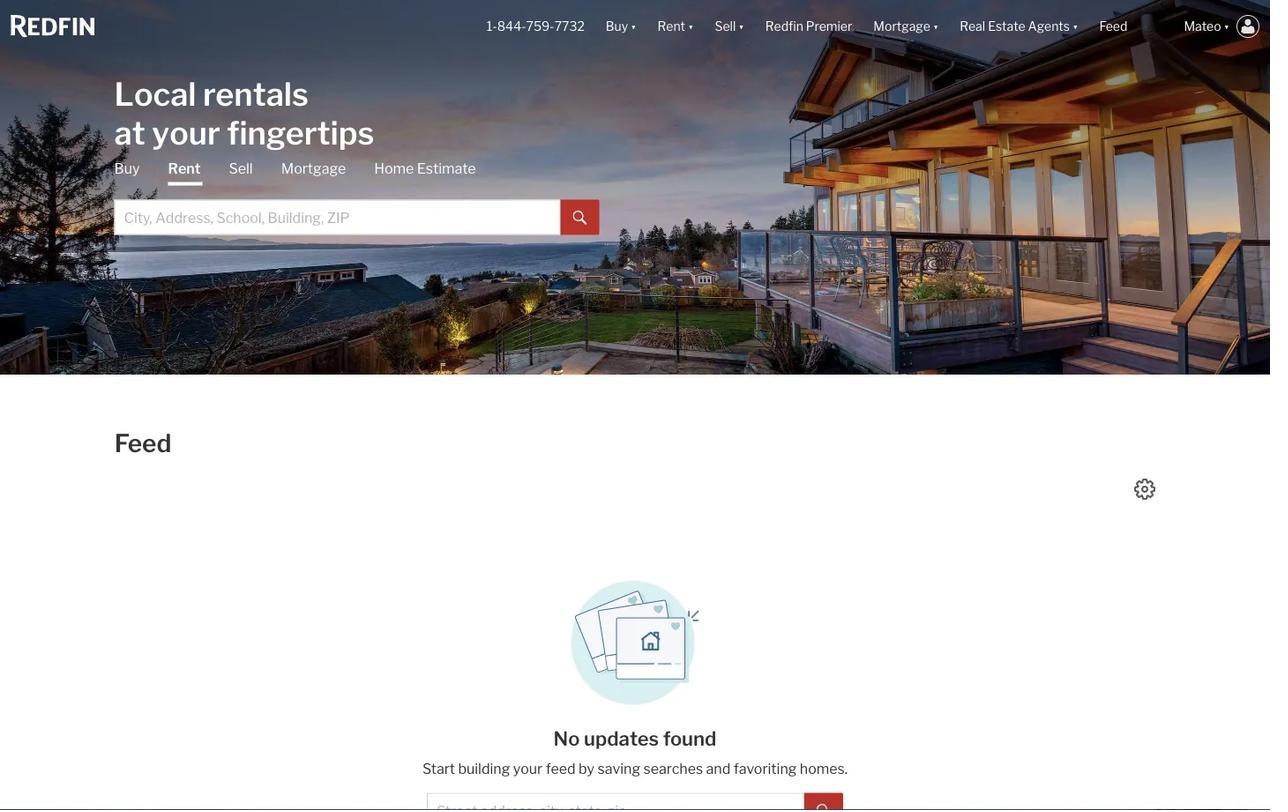 Task type: locate. For each thing, give the bounding box(es) containing it.
1 horizontal spatial rent
[[658, 19, 686, 34]]

0 vertical spatial rent
[[658, 19, 686, 34]]

▾ right agents
[[1073, 19, 1079, 34]]

fingertips
[[227, 113, 374, 152]]

sell down local rentals at your fingertips
[[229, 160, 253, 177]]

0 horizontal spatial sell
[[229, 160, 253, 177]]

buy for buy ▾
[[606, 19, 628, 34]]

▾
[[631, 19, 637, 34], [688, 19, 694, 34], [739, 19, 744, 34], [933, 19, 939, 34], [1073, 19, 1079, 34], [1224, 19, 1230, 34]]

rent right buy ▾
[[658, 19, 686, 34]]

1 vertical spatial sell
[[229, 160, 253, 177]]

your left feed
[[513, 761, 543, 778]]

rent ▾ button
[[647, 0, 705, 53]]

feed inside "button"
[[1100, 19, 1128, 34]]

sell for sell ▾
[[715, 19, 736, 34]]

buy down at in the top left of the page
[[114, 160, 140, 177]]

1 horizontal spatial your
[[513, 761, 543, 778]]

sell inside dropdown button
[[715, 19, 736, 34]]

mortgage left 'real'
[[874, 19, 931, 34]]

sell right rent ▾
[[715, 19, 736, 34]]

and
[[706, 761, 731, 778]]

searches
[[644, 761, 703, 778]]

mortgage inside dropdown button
[[874, 19, 931, 34]]

▾ left the "redfin"
[[739, 19, 744, 34]]

1 vertical spatial buy
[[114, 160, 140, 177]]

0 horizontal spatial mortgage
[[281, 160, 346, 177]]

buy inside dropdown button
[[606, 19, 628, 34]]

0 vertical spatial your
[[152, 113, 220, 152]]

0 vertical spatial buy
[[606, 19, 628, 34]]

▾ for sell ▾
[[739, 19, 744, 34]]

0 vertical spatial feed
[[1100, 19, 1128, 34]]

rent
[[658, 19, 686, 34], [168, 160, 201, 177]]

rent for rent ▾
[[658, 19, 686, 34]]

▾ left 'real'
[[933, 19, 939, 34]]

0 horizontal spatial buy
[[114, 160, 140, 177]]

rent link
[[168, 159, 201, 186]]

1 horizontal spatial buy
[[606, 19, 628, 34]]

mortgage for mortgage ▾
[[874, 19, 931, 34]]

▾ right mateo
[[1224, 19, 1230, 34]]

rent inside dropdown button
[[658, 19, 686, 34]]

buy ▾ button
[[606, 0, 637, 53]]

mortgage down fingertips
[[281, 160, 346, 177]]

tab list
[[114, 159, 600, 235]]

1-844-759-7732 link
[[487, 19, 585, 34]]

feed
[[1100, 19, 1128, 34], [115, 429, 172, 459]]

home
[[374, 160, 414, 177]]

▾ left rent ▾
[[631, 19, 637, 34]]

real estate agents ▾
[[960, 19, 1079, 34]]

your
[[152, 113, 220, 152], [513, 761, 543, 778]]

tab list containing buy
[[114, 159, 600, 235]]

your up rent link
[[152, 113, 220, 152]]

redfin
[[766, 19, 804, 34]]

found
[[663, 727, 717, 751]]

1-844-759-7732
[[487, 19, 585, 34]]

1 horizontal spatial feed
[[1100, 19, 1128, 34]]

updates
[[584, 727, 659, 751]]

0 vertical spatial mortgage
[[874, 19, 931, 34]]

mortgage
[[874, 19, 931, 34], [281, 160, 346, 177]]

no
[[554, 727, 580, 751]]

1 ▾ from the left
[[631, 19, 637, 34]]

Street address, city, state, zip search field
[[427, 794, 805, 811]]

City, Address, School, Building, ZIP search field
[[114, 200, 561, 235]]

buy right 7732
[[606, 19, 628, 34]]

mortgage ▾ button
[[874, 0, 939, 53]]

0 vertical spatial sell
[[715, 19, 736, 34]]

6 ▾ from the left
[[1224, 19, 1230, 34]]

844-
[[497, 19, 526, 34]]

0 horizontal spatial rent
[[168, 160, 201, 177]]

buy for buy
[[114, 160, 140, 177]]

buy ▾
[[606, 19, 637, 34]]

3 ▾ from the left
[[739, 19, 744, 34]]

your inside local rentals at your fingertips
[[152, 113, 220, 152]]

building
[[458, 761, 510, 778]]

4 ▾ from the left
[[933, 19, 939, 34]]

1 vertical spatial rent
[[168, 160, 201, 177]]

0 horizontal spatial feed
[[115, 429, 172, 459]]

0 horizontal spatial your
[[152, 113, 220, 152]]

buy
[[606, 19, 628, 34], [114, 160, 140, 177]]

real estate agents ▾ link
[[960, 0, 1079, 53]]

mortgage for mortgage
[[281, 160, 346, 177]]

start
[[423, 761, 455, 778]]

rent left sell link
[[168, 160, 201, 177]]

▾ left sell ▾
[[688, 19, 694, 34]]

rent for rent
[[168, 160, 201, 177]]

1 horizontal spatial mortgage
[[874, 19, 931, 34]]

2 ▾ from the left
[[688, 19, 694, 34]]

favoriting
[[734, 761, 797, 778]]

mortgage link
[[281, 159, 346, 179]]

feed
[[546, 761, 576, 778]]

sell
[[715, 19, 736, 34], [229, 160, 253, 177]]

1 vertical spatial mortgage
[[281, 160, 346, 177]]

1 horizontal spatial sell
[[715, 19, 736, 34]]

buy link
[[114, 159, 140, 179]]



Task type: describe. For each thing, give the bounding box(es) containing it.
by
[[579, 761, 595, 778]]

sell ▾
[[715, 19, 744, 34]]

5 ▾ from the left
[[1073, 19, 1079, 34]]

mateo ▾
[[1184, 19, 1230, 34]]

1 vertical spatial feed
[[115, 429, 172, 459]]

rent ▾ button
[[658, 0, 694, 53]]

estimate
[[417, 160, 476, 177]]

rentals
[[203, 75, 309, 113]]

7732
[[555, 19, 585, 34]]

at
[[114, 113, 145, 152]]

home estimate link
[[374, 159, 476, 179]]

1-
[[487, 19, 497, 34]]

homes.
[[800, 761, 848, 778]]

saving
[[598, 761, 641, 778]]

▾ for mateo ▾
[[1224, 19, 1230, 34]]

sell for sell
[[229, 160, 253, 177]]

rent ▾
[[658, 19, 694, 34]]

submit search image
[[817, 805, 831, 811]]

759-
[[526, 19, 555, 34]]

buy ▾ button
[[595, 0, 647, 53]]

no updates found
[[554, 727, 717, 751]]

agents
[[1028, 19, 1070, 34]]

real
[[960, 19, 986, 34]]

▾ for mortgage ▾
[[933, 19, 939, 34]]

local
[[114, 75, 196, 113]]

submit search image
[[573, 211, 587, 225]]

start building your feed by saving searches and favoriting homes.
[[423, 761, 848, 778]]

1 vertical spatial your
[[513, 761, 543, 778]]

sell link
[[229, 159, 253, 179]]

mateo
[[1184, 19, 1222, 34]]

local rentals at your fingertips
[[114, 75, 374, 152]]

sell ▾ button
[[715, 0, 744, 53]]

redfin premier button
[[755, 0, 863, 53]]

▾ for rent ▾
[[688, 19, 694, 34]]

sell ▾ button
[[705, 0, 755, 53]]

feed button
[[1089, 0, 1174, 53]]

▾ for buy ▾
[[631, 19, 637, 34]]

real estate agents ▾ button
[[950, 0, 1089, 53]]

mortgage ▾
[[874, 19, 939, 34]]

redfin premier
[[766, 19, 853, 34]]

home estimate
[[374, 160, 476, 177]]

mortgage ▾ button
[[863, 0, 950, 53]]

premier
[[806, 19, 853, 34]]

estate
[[988, 19, 1026, 34]]



Task type: vqa. For each thing, say whether or not it's contained in the screenshot.
topmost your
yes



